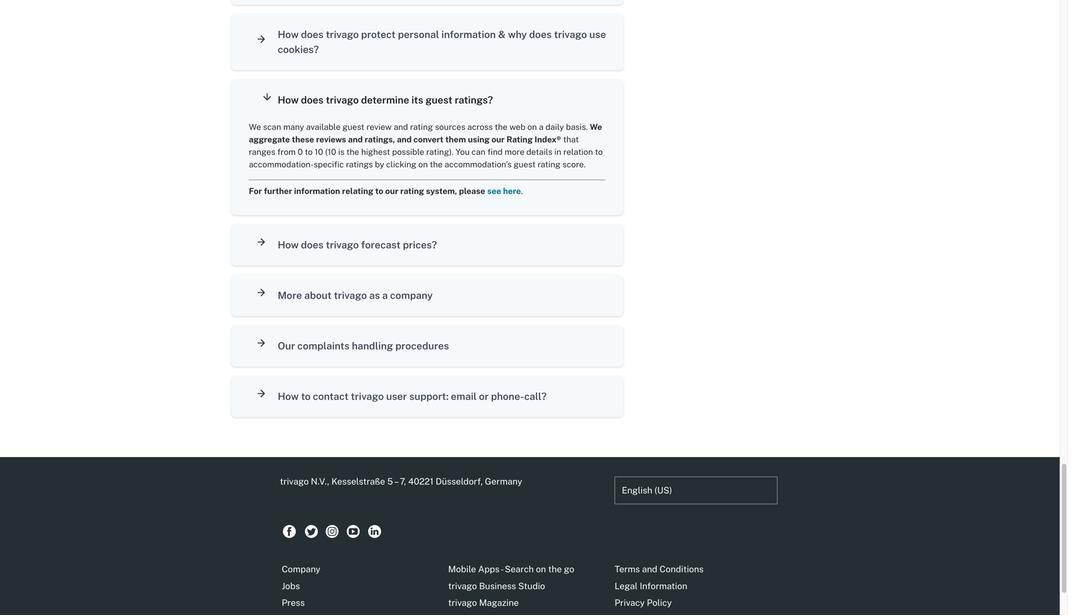 Task type: vqa. For each thing, say whether or not it's contained in the screenshot.


Task type: locate. For each thing, give the bounding box(es) containing it.
kesselstraße
[[332, 477, 385, 487]]

terms and conditions link
[[615, 563, 778, 577]]

2 vertical spatial guest
[[514, 160, 536, 169]]

how does trivago protect personal information & why does trivago use cookies? link
[[231, 14, 624, 70]]

1 vertical spatial our
[[385, 186, 399, 196]]

how
[[278, 29, 299, 40], [278, 94, 299, 106], [278, 239, 299, 251], [278, 391, 299, 403]]

as
[[369, 290, 380, 301]]

the down 'rating).'
[[430, 160, 443, 169]]

procedures
[[396, 340, 449, 352]]

clicking
[[386, 160, 417, 169]]

does up "available"
[[301, 94, 324, 106]]

the inside mobile apps - search on the go link
[[549, 565, 562, 575]]

mobile
[[448, 565, 476, 575]]

privacy policy link
[[615, 597, 778, 610]]

how left the contact
[[278, 391, 299, 403]]

determine
[[361, 94, 409, 106]]

to
[[305, 147, 313, 157], [595, 147, 603, 157], [376, 186, 384, 196], [301, 391, 311, 403]]

how inside how does trivago protect personal information & why does trivago use cookies?
[[278, 29, 299, 40]]

ratings
[[346, 160, 373, 169]]

we scan many available guest review and rating sources across the web on a daily basis.
[[249, 122, 590, 132]]

1 vertical spatial on
[[419, 160, 428, 169]]

1 vertical spatial rating
[[538, 160, 561, 169]]

0 vertical spatial rating
[[410, 122, 433, 132]]

how for how does trivago determine its guest ratings?
[[278, 94, 299, 106]]

our down clicking
[[385, 186, 399, 196]]

handling
[[352, 340, 393, 352]]

guest
[[426, 94, 453, 106], [343, 122, 365, 132], [514, 160, 536, 169]]

&
[[498, 29, 506, 40]]

0
[[298, 147, 303, 157]]

we left "scan"
[[249, 122, 261, 132]]

to right the relation
[[595, 147, 603, 157]]

how does trivago forecast prices? link
[[231, 224, 624, 266]]

2 horizontal spatial guest
[[514, 160, 536, 169]]

call?
[[525, 391, 547, 403]]

information down specific
[[294, 186, 340, 196]]

more about trivago as a company
[[278, 290, 433, 301]]

does for how does trivago forecast prices?
[[301, 239, 324, 251]]

phone-
[[491, 391, 525, 403]]

more
[[505, 147, 525, 157]]

guest left review
[[343, 122, 365, 132]]

on
[[528, 122, 537, 132], [419, 160, 428, 169], [536, 565, 546, 575]]

about
[[305, 290, 332, 301]]

to inside how to contact trivago user support: email or phone-call? 'link'
[[301, 391, 311, 403]]

0 vertical spatial our
[[492, 135, 505, 144]]

guest down more
[[514, 160, 536, 169]]

on down possible
[[419, 160, 428, 169]]

1 horizontal spatial information
[[442, 29, 496, 40]]

1 vertical spatial a
[[382, 290, 388, 301]]

these
[[292, 135, 314, 144]]

complaints
[[298, 340, 350, 352]]

trivago n.v., kesselstraße 5 – 7, 40221 düsseldorf, germany english (us)
[[280, 477, 673, 496]]

support:
[[410, 391, 449, 403]]

rating up convert
[[410, 122, 433, 132]]

rating down in
[[538, 160, 561, 169]]

0 horizontal spatial information
[[294, 186, 340, 196]]

how to contact trivago user support: email or phone-call? link
[[231, 376, 624, 418]]

legal
[[615, 582, 638, 592]]

on up studio
[[536, 565, 546, 575]]

-
[[501, 565, 503, 575]]

information left '&'
[[442, 29, 496, 40]]

4 how from the top
[[278, 391, 299, 403]]

email
[[451, 391, 477, 403]]

ratings,
[[365, 135, 395, 144]]

see here link
[[488, 186, 521, 196]]

40221
[[409, 477, 434, 487]]

a left daily
[[539, 122, 544, 132]]

how up cookies?
[[278, 29, 299, 40]]

does up cookies?
[[301, 29, 324, 40]]

10
[[315, 147, 323, 157]]

the left 'go'
[[549, 565, 562, 575]]

1 vertical spatial guest
[[343, 122, 365, 132]]

business
[[479, 582, 516, 592]]

protect
[[361, 29, 396, 40]]

1 horizontal spatial guest
[[426, 94, 453, 106]]

how up many
[[278, 94, 299, 106]]

2 how from the top
[[278, 94, 299, 106]]

our
[[492, 135, 505, 144], [385, 186, 399, 196]]

more
[[278, 290, 302, 301]]

how up more
[[278, 239, 299, 251]]

index®
[[535, 135, 562, 144]]

1 horizontal spatial we
[[590, 122, 603, 132]]

does up the about
[[301, 239, 324, 251]]

studio
[[519, 582, 546, 592]]

0 horizontal spatial our
[[385, 186, 399, 196]]

trivago magazine link
[[448, 597, 612, 610]]

our complaints handling procedures
[[278, 340, 449, 352]]

trivago
[[326, 29, 359, 40], [554, 29, 587, 40], [326, 94, 359, 106], [326, 239, 359, 251], [334, 290, 367, 301], [351, 391, 384, 403], [2, 446, 31, 456], [280, 477, 309, 487], [448, 582, 477, 592], [448, 598, 477, 609]]

0 vertical spatial on
[[528, 122, 537, 132]]

rating down clicking
[[401, 186, 424, 196]]

and right review
[[394, 122, 408, 132]]

relating
[[342, 186, 374, 196]]

rating
[[507, 135, 533, 144]]

we right basis.
[[590, 122, 603, 132]]

a right as
[[382, 290, 388, 301]]

company
[[282, 565, 321, 575]]

2 we from the left
[[590, 122, 603, 132]]

details
[[527, 147, 553, 157]]

to left the contact
[[301, 391, 311, 403]]

0 vertical spatial information
[[442, 29, 496, 40]]

our up find
[[492, 135, 505, 144]]

trivago help center
[[2, 446, 83, 456]]

0 vertical spatial guest
[[426, 94, 453, 106]]

7,
[[400, 477, 406, 487]]

and up the legal information in the right of the page
[[643, 565, 658, 575]]

guest right its
[[426, 94, 453, 106]]

how for how to contact trivago user support: email or phone-call?
[[278, 391, 299, 403]]

0 horizontal spatial we
[[249, 122, 261, 132]]

the left web
[[495, 122, 508, 132]]

accommodation's
[[445, 160, 512, 169]]

more about trivago as a company link
[[231, 275, 624, 316]]

go
[[564, 565, 575, 575]]

how inside 'link'
[[278, 391, 299, 403]]

1 horizontal spatial a
[[539, 122, 544, 132]]

apps
[[478, 565, 500, 575]]

0 vertical spatial a
[[539, 122, 544, 132]]

legal information link
[[615, 580, 778, 593]]

we
[[249, 122, 261, 132], [590, 122, 603, 132]]

many
[[283, 122, 304, 132]]

the
[[495, 122, 508, 132], [347, 147, 359, 157], [430, 160, 443, 169], [549, 565, 562, 575]]

highest
[[361, 147, 390, 157]]

we inside we aggregate these reviews and ratings, and convert them using our rating index®
[[590, 122, 603, 132]]

guest inside that ranges from 0 to 10 (10 is the highest possible rating). you can find more details in relation to accommodation-specific ratings by clicking on the accommodation's guest rating score.
[[514, 160, 536, 169]]

on right web
[[528, 122, 537, 132]]

and up possible
[[397, 135, 412, 144]]

from
[[277, 147, 296, 157]]

basis.
[[566, 122, 588, 132]]

3 how from the top
[[278, 239, 299, 251]]

aggregate
[[249, 135, 290, 144]]

1 how from the top
[[278, 29, 299, 40]]

is
[[338, 147, 345, 157]]

we for we scan many available guest review and rating sources across the web on a daily basis.
[[249, 122, 261, 132]]

0 horizontal spatial a
[[382, 290, 388, 301]]

across
[[468, 122, 493, 132]]

does for how does trivago protect personal information & why does trivago use cookies?
[[301, 29, 324, 40]]

please
[[459, 186, 486, 196]]

1 we from the left
[[249, 122, 261, 132]]

(us)
[[655, 486, 673, 496]]

1 horizontal spatial our
[[492, 135, 505, 144]]

trivago business studio
[[448, 582, 546, 592]]



Task type: describe. For each thing, give the bounding box(es) containing it.
–
[[394, 477, 398, 487]]

trivago magazine
[[448, 598, 519, 609]]

personal
[[398, 29, 439, 40]]

why
[[508, 29, 527, 40]]

ranges
[[249, 147, 275, 157]]

2 vertical spatial on
[[536, 565, 546, 575]]

for
[[249, 186, 262, 196]]

by
[[375, 160, 384, 169]]

conditions
[[660, 565, 704, 575]]

how does trivago forecast prices?
[[278, 239, 437, 251]]

5
[[388, 477, 393, 487]]

help
[[33, 446, 52, 456]]

n.v.,
[[311, 477, 329, 487]]

(10
[[325, 147, 336, 157]]

forecast
[[361, 239, 401, 251]]

center
[[55, 446, 83, 456]]

user
[[386, 391, 407, 403]]

system,
[[426, 186, 457, 196]]

does for how does trivago determine its guest ratings?
[[301, 94, 324, 106]]

that ranges from 0 to 10 (10 is the highest possible rating). you can find more details in relation to accommodation-specific ratings by clicking on the accommodation's guest rating score.
[[249, 135, 603, 169]]

jobs
[[282, 582, 300, 592]]

score.
[[563, 160, 586, 169]]

reviews
[[316, 135, 346, 144]]

.
[[521, 186, 523, 196]]

jobs link
[[282, 580, 445, 593]]

terms
[[615, 565, 640, 575]]

mobile apps - search on the go link
[[448, 563, 612, 577]]

web
[[510, 122, 526, 132]]

prices?
[[403, 239, 437, 251]]

you
[[456, 147, 470, 157]]

trivago help center link
[[2, 446, 83, 456]]

english (us) link
[[615, 477, 778, 505]]

or
[[479, 391, 489, 403]]

how for how does trivago protect personal information & why does trivago use cookies?
[[278, 29, 299, 40]]

scan
[[263, 122, 281, 132]]

its
[[412, 94, 424, 106]]

germany
[[485, 477, 523, 487]]

our
[[278, 340, 295, 352]]

further
[[264, 186, 292, 196]]

using
[[468, 135, 490, 144]]

how for how does trivago forecast prices?
[[278, 239, 299, 251]]

can
[[472, 147, 486, 157]]

rating).
[[427, 147, 454, 157]]

contact
[[313, 391, 349, 403]]

company link
[[282, 563, 445, 577]]

daily
[[546, 122, 564, 132]]

press
[[282, 598, 305, 609]]

we for we aggregate these reviews and ratings, and convert them using our rating index®
[[590, 122, 603, 132]]

1 vertical spatial information
[[294, 186, 340, 196]]

a inside 'link'
[[382, 290, 388, 301]]

here
[[503, 186, 521, 196]]

trivago inside trivago n.v., kesselstraße 5 – 7, 40221 düsseldorf, germany english (us)
[[280, 477, 309, 487]]

review
[[367, 122, 392, 132]]

ratings?
[[455, 94, 493, 106]]

see
[[488, 186, 502, 196]]

trivago business studio link
[[448, 580, 612, 593]]

convert
[[414, 135, 444, 144]]

our complaints handling procedures link
[[231, 325, 624, 367]]

privacy policy
[[615, 598, 672, 609]]

0 horizontal spatial guest
[[343, 122, 365, 132]]

rating inside that ranges from 0 to 10 (10 is the highest possible rating). you can find more details in relation to accommodation-specific ratings by clicking on the accommodation's guest rating score.
[[538, 160, 561, 169]]

policy
[[647, 598, 672, 609]]

on inside that ranges from 0 to 10 (10 is the highest possible rating). you can find more details in relation to accommodation-specific ratings by clicking on the accommodation's guest rating score.
[[419, 160, 428, 169]]

how does trivago determine its guest ratings? link
[[231, 79, 624, 121]]

to right relating
[[376, 186, 384, 196]]

search
[[505, 565, 534, 575]]

to right 0
[[305, 147, 313, 157]]

possible
[[392, 147, 425, 157]]

mobile apps - search on the go
[[448, 565, 575, 575]]

available
[[306, 122, 341, 132]]

legal information
[[615, 582, 688, 592]]

our inside we aggregate these reviews and ratings, and convert them using our rating index®
[[492, 135, 505, 144]]

information inside how does trivago protect personal information & why does trivago use cookies?
[[442, 29, 496, 40]]

does right the why
[[529, 29, 552, 40]]

them
[[446, 135, 466, 144]]

cookies?
[[278, 44, 319, 55]]

relation
[[564, 147, 593, 157]]

specific
[[314, 160, 344, 169]]

press link
[[282, 597, 445, 610]]

we aggregate these reviews and ratings, and convert them using our rating index®
[[249, 122, 603, 144]]

magazine
[[479, 598, 519, 609]]

find
[[488, 147, 503, 157]]

2 vertical spatial rating
[[401, 186, 424, 196]]

terms and conditions
[[615, 565, 704, 575]]

and up highest
[[348, 135, 363, 144]]

the right is
[[347, 147, 359, 157]]

that
[[564, 135, 579, 144]]



